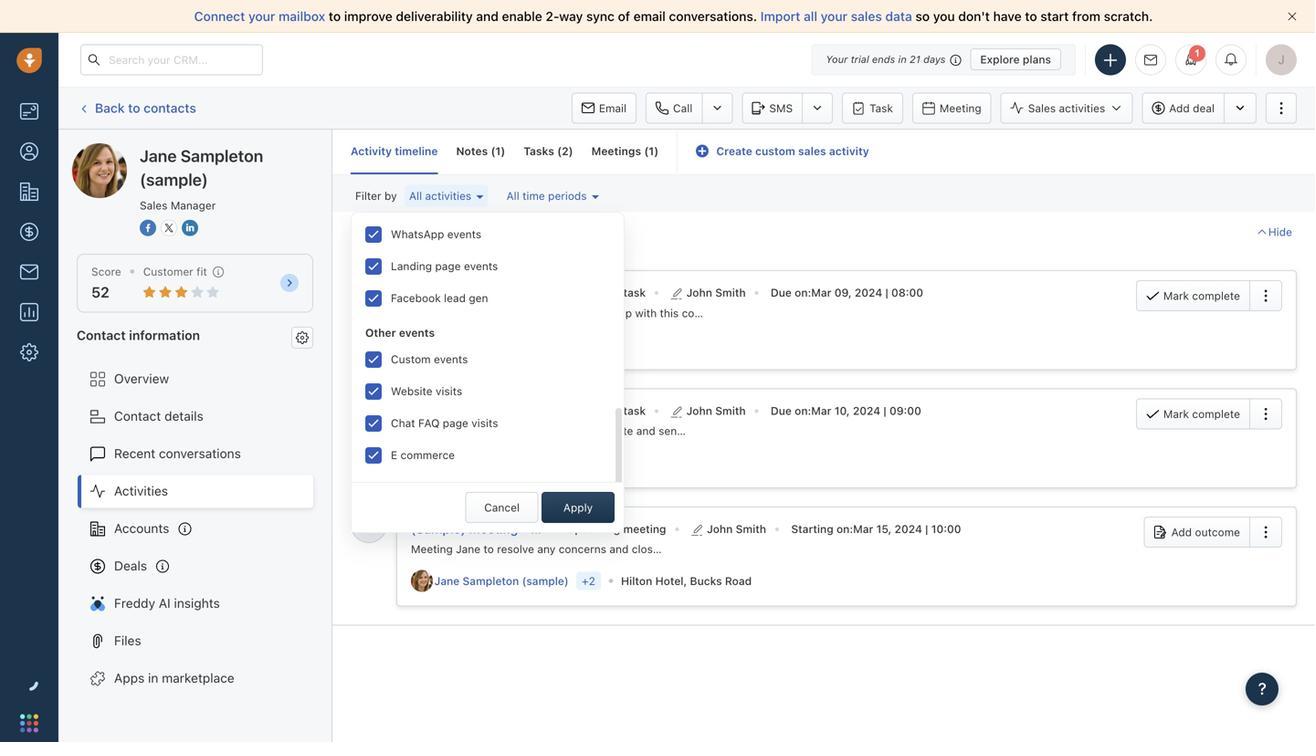 Task type: vqa. For each thing, say whether or not it's contained in the screenshot.
Phone image
no



Task type: locate. For each thing, give the bounding box(es) containing it.
sampleton up 'manager'
[[181, 146, 263, 166]]

the up steve
[[503, 403, 523, 418]]

meeting
[[940, 102, 982, 115], [411, 543, 453, 556]]

mark complete for (sample) send the proposal document
[[1164, 290, 1241, 303]]

upcoming task for document
[[567, 287, 646, 299]]

way
[[559, 9, 583, 24]]

10,
[[835, 405, 850, 418]]

(sample) up 'manager'
[[207, 143, 259, 158]]

1 task from the top
[[624, 287, 646, 299]]

0 horizontal spatial document
[[508, 307, 560, 320]]

0 vertical spatial upcoming
[[567, 287, 621, 299]]

with right up at the top of the page
[[635, 307, 657, 320]]

with left steve
[[471, 425, 493, 438]]

mark for (sample) send the proposal document
[[1164, 290, 1190, 303]]

(sample) up sales manager
[[140, 170, 208, 190]]

your left mailbox
[[249, 9, 275, 24]]

0 vertical spatial mark
[[1164, 290, 1190, 303]]

0 horizontal spatial with
[[471, 425, 493, 438]]

filter
[[355, 190, 381, 202]]

steve
[[496, 425, 525, 438]]

all
[[409, 190, 422, 202], [507, 190, 520, 202]]

all left time
[[507, 190, 520, 202]]

0 vertical spatial in
[[899, 53, 907, 65]]

john up contact
[[687, 287, 713, 299]]

contacts
[[144, 100, 196, 115]]

2 vertical spatial upcoming
[[567, 523, 621, 536]]

0 vertical spatial with
[[635, 307, 657, 320]]

back to contacts
[[95, 100, 196, 115]]

2024 right the 10,
[[853, 405, 881, 418]]

apply button
[[542, 493, 615, 524]]

jane sampleton (sample) link
[[435, 455, 573, 471], [435, 574, 573, 589]]

score 52
[[91, 265, 121, 301]]

other
[[365, 326, 396, 339]]

other events
[[365, 326, 435, 339]]

1 vertical spatial on
[[795, 405, 808, 418]]

1 vertical spatial john smith
[[687, 405, 746, 418]]

task for document
[[624, 287, 646, 299]]

visits
[[436, 385, 462, 398], [472, 417, 498, 430]]

2 vertical spatial john
[[707, 523, 733, 536]]

1 horizontal spatial document
[[582, 285, 643, 300]]

notes
[[456, 145, 488, 158]]

( right 'tasks'
[[557, 145, 562, 158]]

1 vertical spatial (sample)
[[411, 403, 466, 418]]

send right lead
[[469, 285, 500, 300]]

3 ( from the left
[[644, 145, 649, 158]]

0 vertical spatial send
[[469, 285, 500, 300]]

mark complete button for (sample) send the proposal document
[[1136, 281, 1250, 312]]

page right faq
[[443, 417, 469, 430]]

0 horizontal spatial all
[[409, 190, 422, 202]]

quote
[[571, 403, 606, 418], [604, 425, 633, 438]]

meeting inside button
[[940, 102, 982, 115]]

custom events
[[391, 353, 468, 366]]

mark complete
[[1164, 290, 1241, 303], [1164, 408, 1241, 421]]

import all your sales data link
[[761, 9, 916, 24]]

1 vertical spatial mar
[[812, 405, 832, 418]]

all activities link
[[405, 185, 488, 207]]

explore plans link
[[971, 48, 1062, 70]]

1 vertical spatial jane sampleton (sample) link
[[435, 574, 573, 589]]

1 vertical spatial activities
[[425, 190, 472, 202]]

jane sampleton (sample) link down resolve
[[435, 574, 573, 589]]

sms button
[[742, 93, 802, 124]]

(sample) send the pricing quote link
[[411, 403, 606, 419]]

from
[[1073, 9, 1101, 24]]

2 task from the top
[[624, 405, 646, 418]]

52 button
[[91, 284, 109, 301]]

0 horizontal spatial meeting
[[411, 543, 453, 556]]

1 mark complete from the top
[[1164, 290, 1241, 303]]

page up lead
[[435, 260, 461, 273]]

call button
[[646, 93, 702, 124]]

john up deal.
[[707, 523, 733, 536]]

1 all from the left
[[409, 190, 422, 202]]

1 horizontal spatial with
[[635, 307, 657, 320]]

0 horizontal spatial proposal
[[460, 307, 505, 320]]

add
[[1170, 102, 1190, 115], [1172, 526, 1192, 539]]

activities down time
[[492, 224, 544, 239]]

mark for (sample) send the pricing quote
[[1164, 408, 1190, 421]]

sales left the activity in the right top of the page
[[798, 145, 826, 158]]

activities up overdue and upcoming activities
[[425, 190, 472, 202]]

2024 right 15,
[[895, 523, 923, 536]]

1 ) from the left
[[501, 145, 506, 158]]

1 vertical spatial sales
[[798, 145, 826, 158]]

this
[[660, 307, 679, 320]]

and down upcoming meeting at the bottom of the page
[[610, 543, 629, 556]]

john smith up contact
[[687, 287, 746, 299]]

1 due from the top
[[771, 287, 792, 299]]

proposal inside "(sample) send the proposal document" link
[[526, 285, 579, 300]]

on left 09,
[[795, 287, 808, 299]]

activities inside all activities link
[[425, 190, 472, 202]]

) right 'tasks'
[[569, 145, 573, 158]]

send
[[659, 425, 684, 438]]

0 horizontal spatial 1
[[496, 145, 501, 158]]

0 horizontal spatial (
[[491, 145, 496, 158]]

1 vertical spatial upcoming
[[567, 405, 621, 418]]

1 vertical spatial mark complete button
[[1136, 399, 1250, 430]]

1 vertical spatial meeting
[[411, 543, 453, 556]]

1 horizontal spatial all
[[507, 190, 520, 202]]

mng settings image
[[296, 331, 309, 344]]

0 horizontal spatial sales
[[140, 199, 168, 212]]

send
[[469, 285, 500, 300], [411, 307, 437, 320], [469, 403, 500, 418]]

accounts
[[114, 521, 169, 536]]

2 vertical spatial |
[[926, 523, 929, 536]]

john smith for (sample) send the pricing quote
[[687, 405, 746, 418]]

0 vertical spatial add
[[1170, 102, 1190, 115]]

0 vertical spatial proposal
[[526, 285, 579, 300]]

1 horizontal spatial activities
[[492, 224, 544, 239]]

sales
[[851, 9, 882, 24], [798, 145, 826, 158]]

1 horizontal spatial )
[[569, 145, 573, 158]]

0 vertical spatial complete
[[1193, 290, 1241, 303]]

manager
[[171, 199, 216, 212]]

1 horizontal spatial your
[[821, 9, 848, 24]]

events right custom
[[434, 353, 468, 366]]

2024 right 09,
[[855, 287, 883, 299]]

lead
[[444, 292, 466, 305]]

1 vertical spatial task
[[624, 405, 646, 418]]

quote up coordinate with steve for the pricing quote and send it to jane.
[[571, 403, 606, 418]]

jane sampleton (sample)
[[109, 143, 259, 158], [140, 146, 263, 190], [435, 338, 569, 351], [435, 457, 569, 469], [435, 575, 569, 588]]

1 vertical spatial complete
[[1193, 408, 1241, 421]]

( right 'notes'
[[491, 145, 496, 158]]

mar for (sample) send the proposal document
[[812, 287, 832, 299]]

2 vertical spatial send
[[469, 403, 500, 418]]

task up coordinate with steve for the pricing quote and send it to jane.
[[624, 405, 646, 418]]

0 horizontal spatial )
[[501, 145, 506, 158]]

meeting down days
[[940, 102, 982, 115]]

0 vertical spatial meeting
[[940, 102, 982, 115]]

: left 15,
[[850, 523, 853, 536]]

starting
[[791, 523, 834, 536]]

1 vertical spatial sales
[[140, 199, 168, 212]]

1 right meetings at the top left of page
[[649, 145, 654, 158]]

on right starting
[[837, 523, 850, 536]]

the left deal.
[[662, 543, 679, 556]]

mar left 15,
[[853, 523, 874, 536]]

add outcome
[[1172, 526, 1241, 539]]

(sample) for (sample) send the pricing quote
[[411, 403, 466, 418]]

contact
[[77, 328, 126, 343], [114, 409, 161, 424]]

and left send on the right bottom of the page
[[637, 425, 656, 438]]

on left the 10,
[[795, 405, 808, 418]]

0 horizontal spatial in
[[148, 671, 158, 686]]

facebook lead gen
[[391, 292, 488, 305]]

events up landing page events
[[447, 228, 482, 241]]

plans
[[1023, 53, 1052, 66]]

2 mark from the top
[[1164, 408, 1190, 421]]

meeting jane to resolve any concerns and close the deal.
[[411, 543, 707, 556]]

periods
[[548, 190, 587, 202]]

1 your from the left
[[249, 9, 275, 24]]

1 vertical spatial upcoming task
[[567, 405, 646, 418]]

(sample) down landing page events
[[411, 285, 466, 300]]

1 for meetings ( 1 )
[[649, 145, 654, 158]]

mark
[[1164, 290, 1190, 303], [1164, 408, 1190, 421]]

deals
[[114, 559, 147, 574]]

document down "(sample) send the proposal document" link
[[508, 307, 560, 320]]

2 (sample) from the top
[[411, 403, 466, 418]]

tasks ( 2 )
[[524, 145, 573, 158]]

meeting left resolve
[[411, 543, 453, 556]]

2 complete from the top
[[1193, 408, 1241, 421]]

meetings ( 1 )
[[592, 145, 659, 158]]

jane
[[109, 143, 137, 158], [140, 146, 177, 166], [435, 338, 460, 351], [435, 457, 460, 469], [456, 543, 481, 556], [435, 575, 460, 588]]

0 horizontal spatial visits
[[436, 385, 462, 398]]

:
[[808, 287, 812, 299], [808, 405, 812, 418], [850, 523, 853, 536]]

and left enable
[[476, 9, 499, 24]]

2 all from the left
[[507, 190, 520, 202]]

0 vertical spatial due
[[771, 287, 792, 299]]

( for notes
[[491, 145, 496, 158]]

complete for (sample) send the proposal document
[[1193, 290, 1241, 303]]

visits right coordinate
[[472, 417, 498, 430]]

1 mark complete button from the top
[[1136, 281, 1250, 312]]

1 (sample) from the top
[[411, 285, 466, 300]]

0 vertical spatial jane sampleton (sample) link
[[435, 455, 573, 471]]

upcoming task up coordinate with steve for the pricing quote and send it to jane.
[[567, 405, 646, 418]]

upcoming task up follow
[[567, 287, 646, 299]]

0 vertical spatial sales
[[851, 9, 882, 24]]

so
[[916, 9, 930, 24]]

freddy ai insights
[[114, 596, 220, 611]]

files
[[114, 634, 141, 649]]

(
[[491, 145, 496, 158], [557, 145, 562, 158], [644, 145, 649, 158]]

: left the 10,
[[808, 405, 812, 418]]

1 complete from the top
[[1193, 290, 1241, 303]]

1 vertical spatial proposal
[[460, 307, 505, 320]]

data
[[886, 9, 912, 24]]

2 upcoming task from the top
[[567, 405, 646, 418]]

document up follow
[[582, 285, 643, 300]]

1 horizontal spatial 1
[[649, 145, 654, 158]]

0 vertical spatial sales
[[1028, 102, 1056, 115]]

0 vertical spatial task
[[624, 287, 646, 299]]

0 vertical spatial upcoming task
[[567, 287, 646, 299]]

mar left the 10,
[[812, 405, 832, 418]]

1 horizontal spatial in
[[899, 53, 907, 65]]

0 vertical spatial smith
[[716, 287, 746, 299]]

0 vertical spatial (sample)
[[411, 285, 466, 300]]

1 vertical spatial visits
[[472, 417, 498, 430]]

| left 09:00
[[884, 405, 887, 418]]

contact up recent
[[114, 409, 161, 424]]

1 vertical spatial 2024
[[853, 405, 881, 418]]

to
[[329, 9, 341, 24], [1025, 9, 1038, 24], [128, 100, 140, 115], [697, 425, 707, 438], [484, 543, 494, 556]]

2 ( from the left
[[557, 145, 562, 158]]

(sample) up coordinate
[[411, 403, 466, 418]]

task up up at the top of the page
[[624, 287, 646, 299]]

due left the 10,
[[771, 405, 792, 418]]

smith up after
[[716, 287, 746, 299]]

freshworks switcher image
[[20, 715, 38, 733]]

on for (sample) send the pricing quote
[[795, 405, 808, 418]]

( right meetings at the top left of page
[[644, 145, 649, 158]]

all
[[804, 9, 818, 24]]

overdue
[[351, 224, 401, 239]]

mar left 09,
[[812, 287, 832, 299]]

0 horizontal spatial your
[[249, 9, 275, 24]]

1 vertical spatial :
[[808, 405, 812, 418]]

2 vertical spatial on
[[837, 523, 850, 536]]

jane sampleton (sample) link down steve
[[435, 455, 573, 471]]

2 mark complete button from the top
[[1136, 399, 1250, 430]]

2 mark complete from the top
[[1164, 408, 1241, 421]]

0 vertical spatial john smith
[[687, 287, 746, 299]]

john up "it"
[[687, 405, 713, 418]]

Search your CRM... text field
[[80, 44, 263, 75]]

contact
[[682, 307, 721, 320]]

0 vertical spatial visits
[[436, 385, 462, 398]]

2 horizontal spatial activities
[[1059, 102, 1106, 115]]

contact down 52
[[77, 328, 126, 343]]

2 vertical spatial mar
[[853, 523, 874, 536]]

2 horizontal spatial (
[[644, 145, 649, 158]]

(sample) send the pricing quote
[[411, 403, 606, 418]]

your right all
[[821, 9, 848, 24]]

0 vertical spatial pricing
[[526, 403, 568, 418]]

upcoming up follow
[[567, 287, 621, 299]]

1 vertical spatial mark
[[1164, 408, 1190, 421]]

(sample)
[[207, 143, 259, 158], [140, 170, 208, 190], [522, 338, 569, 351], [522, 457, 569, 469], [522, 575, 569, 588]]

( for meetings
[[644, 145, 649, 158]]

concerns
[[559, 543, 607, 556]]

all inside button
[[507, 190, 520, 202]]

1 horizontal spatial proposal
[[526, 285, 579, 300]]

and
[[476, 9, 499, 24], [404, 224, 426, 239], [563, 307, 583, 320], [637, 425, 656, 438], [610, 543, 629, 556]]

0 vertical spatial john
[[687, 287, 713, 299]]

john
[[687, 287, 713, 299], [687, 405, 713, 418], [707, 523, 733, 536]]

to right mailbox
[[329, 9, 341, 24]]

0 horizontal spatial sales
[[798, 145, 826, 158]]

events up custom
[[399, 326, 435, 339]]

pricing right "for"
[[565, 425, 601, 438]]

jane sampleton (sample) down steve
[[435, 457, 569, 469]]

3 ) from the left
[[654, 145, 659, 158]]

jane sampleton (sample) down contacts
[[109, 143, 259, 158]]

visits up 'chat faq page visits'
[[436, 385, 462, 398]]

pricing
[[526, 403, 568, 418], [565, 425, 601, 438]]

1 vertical spatial send
[[411, 307, 437, 320]]

0 vertical spatial 2024
[[855, 287, 883, 299]]

score
[[91, 265, 121, 278]]

due on : mar 10, 2024 | 09:00
[[771, 405, 922, 418]]

proposal up send the proposal document and follow up with this contact after it.
[[526, 285, 579, 300]]

ai
[[159, 596, 171, 611]]

0 horizontal spatial activities
[[425, 190, 472, 202]]

2 upcoming from the top
[[567, 405, 621, 418]]

0 vertical spatial :
[[808, 287, 812, 299]]

0 vertical spatial activities
[[1059, 102, 1106, 115]]

1 vertical spatial john
[[687, 405, 713, 418]]

and up landing
[[404, 224, 426, 239]]

send down facebook
[[411, 307, 437, 320]]

1 upcoming task from the top
[[567, 287, 646, 299]]

0 vertical spatial mark complete button
[[1136, 281, 1250, 312]]

quote left send on the right bottom of the page
[[604, 425, 633, 438]]

1 right send email image on the top right of page
[[1195, 48, 1200, 59]]

add for add outcome
[[1172, 526, 1192, 539]]

timeline
[[395, 145, 438, 158]]

add left deal
[[1170, 102, 1190, 115]]

)
[[501, 145, 506, 158], [569, 145, 573, 158], [654, 145, 659, 158]]

1 vertical spatial add
[[1172, 526, 1192, 539]]

sales left data
[[851, 9, 882, 24]]

1 horizontal spatial (
[[557, 145, 562, 158]]

hide
[[1269, 226, 1293, 239]]

john smith up jane.
[[687, 405, 746, 418]]

1 vertical spatial document
[[508, 307, 560, 320]]

upcoming task for quote
[[567, 405, 646, 418]]

1 jane sampleton (sample) link from the top
[[435, 455, 573, 471]]

contact for contact details
[[114, 409, 161, 424]]

1 horizontal spatial meeting
[[940, 102, 982, 115]]

due for quote
[[771, 405, 792, 418]]

sampleton down contacts
[[140, 143, 203, 158]]

1 vertical spatial with
[[471, 425, 493, 438]]

activities down explore plans link
[[1059, 102, 1106, 115]]

1 vertical spatial mark complete
[[1164, 408, 1241, 421]]

add left outcome
[[1172, 526, 1192, 539]]

1 horizontal spatial visits
[[472, 417, 498, 430]]

1 vertical spatial in
[[148, 671, 158, 686]]

1 vertical spatial due
[[771, 405, 792, 418]]

) for notes ( 1 )
[[501, 145, 506, 158]]

10:00
[[932, 523, 962, 536]]

) right 'notes'
[[501, 145, 506, 158]]

mark complete button for (sample) send the pricing quote
[[1136, 399, 1250, 430]]

due left 09,
[[771, 287, 792, 299]]

with
[[635, 307, 657, 320], [471, 425, 493, 438]]

whatsapp
[[391, 228, 444, 241]]

up
[[619, 307, 632, 320]]

upcoming up coordinate with steve for the pricing quote and send it to jane.
[[567, 405, 621, 418]]

1 horizontal spatial sales
[[1028, 102, 1056, 115]]

smith for quote
[[716, 405, 746, 418]]

all right by
[[409, 190, 422, 202]]

0 vertical spatial mark complete
[[1164, 290, 1241, 303]]

2 ) from the left
[[569, 145, 573, 158]]

whatsapp events
[[391, 228, 482, 241]]

to right back
[[128, 100, 140, 115]]

1 ( from the left
[[491, 145, 496, 158]]

in right apps
[[148, 671, 158, 686]]

explore plans
[[981, 53, 1052, 66]]

: for (sample) send the proposal document
[[808, 287, 812, 299]]

enable
[[502, 9, 542, 24]]

john smith up deal.
[[707, 523, 767, 536]]

sales down plans
[[1028, 102, 1056, 115]]

after
[[724, 307, 749, 320]]

0 vertical spatial quote
[[571, 403, 606, 418]]

2 due from the top
[[771, 405, 792, 418]]

sampleton down the gen
[[463, 338, 519, 351]]

: left 09,
[[808, 287, 812, 299]]

) for tasks ( 2 )
[[569, 145, 573, 158]]

1 mark from the top
[[1164, 290, 1190, 303]]

meeting for meeting
[[940, 102, 982, 115]]

to inside back to contacts link
[[128, 100, 140, 115]]

1 upcoming from the top
[[567, 287, 621, 299]]

send up steve
[[469, 403, 500, 418]]



Task type: describe. For each thing, give the bounding box(es) containing it.
mark complete for (sample) send the pricing quote
[[1164, 408, 1241, 421]]

tasks
[[524, 145, 554, 158]]

road
[[725, 575, 752, 588]]

bucks
[[690, 575, 722, 588]]

john smith for (sample) send the proposal document
[[687, 287, 746, 299]]

(sample) for (sample) send the proposal document
[[411, 285, 466, 300]]

meeting for meeting jane to resolve any concerns and close the deal.
[[411, 543, 453, 556]]

(sample) down "for"
[[522, 457, 569, 469]]

back
[[95, 100, 125, 115]]

connect your mailbox link
[[194, 9, 329, 24]]

notes ( 1 )
[[456, 145, 506, 158]]

hilton
[[621, 575, 653, 588]]

trial
[[851, 53, 869, 65]]

filter by
[[355, 190, 397, 202]]

2 vertical spatial john smith
[[707, 523, 767, 536]]

customer fit
[[143, 265, 207, 278]]

import
[[761, 9, 801, 24]]

chat faq page visits
[[391, 417, 498, 430]]

time
[[523, 190, 545, 202]]

gen
[[469, 292, 488, 305]]

3 upcoming from the top
[[567, 523, 621, 536]]

send the proposal document and follow up with this contact after it.
[[411, 307, 762, 320]]

52
[[91, 284, 109, 301]]

due for document
[[771, 287, 792, 299]]

upcoming
[[430, 224, 488, 239]]

it.
[[752, 307, 762, 320]]

john for document
[[687, 287, 713, 299]]

conversations.
[[669, 9, 757, 24]]

(sample) inside jane sampleton (sample)
[[140, 170, 208, 190]]

e
[[391, 449, 398, 462]]

website
[[391, 385, 433, 398]]

deal.
[[682, 543, 707, 556]]

sampleton down resolve
[[463, 575, 519, 588]]

smith for document
[[716, 287, 746, 299]]

any
[[538, 543, 556, 556]]

starting on : mar 15, 2024 | 10:00
[[791, 523, 962, 536]]

2 your from the left
[[821, 9, 848, 24]]

events for other events
[[399, 326, 435, 339]]

the down lead
[[441, 307, 457, 320]]

create custom sales activity
[[717, 145, 869, 158]]

( for tasks
[[557, 145, 562, 158]]

events for custom events
[[434, 353, 468, 366]]

activities
[[114, 484, 168, 499]]

sales activities
[[1028, 102, 1106, 115]]

hilton hotel, bucks road
[[621, 575, 752, 588]]

cancel
[[484, 502, 520, 514]]

complete for (sample) send the pricing quote
[[1193, 408, 1241, 421]]

website visits
[[391, 385, 462, 398]]

you
[[933, 9, 955, 24]]

deal
[[1193, 102, 1215, 115]]

chat
[[391, 417, 415, 430]]

send for (sample) send the pricing quote
[[469, 403, 500, 418]]

on for (sample) send the proposal document
[[795, 287, 808, 299]]

21
[[910, 53, 921, 65]]

1 for notes ( 1 )
[[496, 145, 501, 158]]

1 horizontal spatial sales
[[851, 9, 882, 24]]

coordinate
[[411, 425, 468, 438]]

details
[[165, 409, 203, 424]]

meetings
[[592, 145, 641, 158]]

call
[[673, 102, 693, 115]]

it
[[687, 425, 694, 438]]

tasks image
[[361, 280, 377, 297]]

resolve
[[497, 543, 534, 556]]

information
[[129, 328, 200, 343]]

lg image
[[361, 398, 377, 415]]

to left start at the right top of the page
[[1025, 9, 1038, 24]]

custom
[[391, 353, 431, 366]]

1 vertical spatial pricing
[[565, 425, 601, 438]]

sales for sales activities
[[1028, 102, 1056, 115]]

09,
[[835, 287, 852, 299]]

sampleton down steve
[[463, 457, 519, 469]]

2 vertical spatial :
[[850, 523, 853, 536]]

email
[[634, 9, 666, 24]]

email button
[[572, 93, 637, 124]]

jane sampleton (sample) up 'manager'
[[140, 146, 263, 190]]

send for (sample) send the proposal document
[[469, 285, 500, 300]]

freddy
[[114, 596, 155, 611]]

and left follow
[[563, 307, 583, 320]]

landing page events
[[391, 260, 498, 273]]

john for quote
[[687, 405, 713, 418]]

commerce
[[401, 449, 455, 462]]

to left resolve
[[484, 543, 494, 556]]

all time periods button
[[502, 185, 604, 208]]

jane sampleton (sample) down the gen
[[435, 338, 569, 351]]

send email image
[[1145, 54, 1158, 66]]

all for all time periods
[[507, 190, 520, 202]]

2 vertical spatial 2024
[[895, 523, 923, 536]]

explore
[[981, 53, 1020, 66]]

activity timeline
[[351, 145, 438, 158]]

faq
[[418, 417, 440, 430]]

back to contacts link
[[77, 94, 197, 123]]

jane sampleton (sample) down resolve
[[435, 575, 569, 588]]

connect your mailbox to improve deliverability and enable 2-way sync of email conversations. import all your sales data so you don't have to start from scratch.
[[194, 9, 1153, 24]]

2 horizontal spatial 1
[[1195, 48, 1200, 59]]

+2
[[582, 575, 595, 588]]

add outcome button
[[1144, 517, 1250, 548]]

contact for contact information
[[77, 328, 126, 343]]

0 vertical spatial page
[[435, 260, 461, 273]]

events up the gen
[[464, 260, 498, 273]]

recent
[[114, 446, 155, 461]]

for
[[528, 425, 542, 438]]

1 vertical spatial page
[[443, 417, 469, 430]]

activities for all activities
[[425, 190, 472, 202]]

2-
[[546, 9, 559, 24]]

upcoming for quote
[[567, 405, 621, 418]]

mar for (sample) send the pricing quote
[[812, 405, 832, 418]]

2 vertical spatial smith
[[736, 523, 767, 536]]

follow
[[586, 307, 616, 320]]

2024 for (sample) send the proposal document
[[855, 287, 883, 299]]

upcoming meeting
[[567, 523, 666, 536]]

the right "for"
[[545, 425, 562, 438]]

activities for sales activities
[[1059, 102, 1106, 115]]

events for whatsapp events
[[447, 228, 482, 241]]

all activities
[[409, 190, 472, 202]]

| for quote
[[884, 405, 887, 418]]

due on : mar 09, 2024 | 08:00
[[771, 287, 924, 299]]

meeting button
[[913, 93, 992, 124]]

hotel,
[[656, 575, 687, 588]]

overdue and upcoming activities
[[351, 224, 544, 239]]

e commerce
[[391, 449, 455, 462]]

sales for sales manager
[[140, 199, 168, 212]]

(sample) send the proposal document
[[411, 285, 643, 300]]

create
[[717, 145, 753, 158]]

days
[[924, 53, 946, 65]]

(sample) down send the proposal document and follow up with this contact after it.
[[522, 338, 569, 351]]

(sample) send the proposal document link
[[411, 285, 643, 301]]

sales manager
[[140, 199, 216, 212]]

landing
[[391, 260, 432, 273]]

close image
[[1288, 12, 1297, 21]]

sms
[[770, 102, 793, 115]]

the right the gen
[[503, 285, 523, 300]]

: for (sample) send the pricing quote
[[808, 405, 812, 418]]

upcoming for document
[[567, 287, 621, 299]]

task for quote
[[624, 405, 646, 418]]

meetings image
[[361, 517, 377, 533]]

2 jane sampleton (sample) link from the top
[[435, 574, 573, 589]]

facebook
[[391, 292, 441, 305]]

0 vertical spatial document
[[582, 285, 643, 300]]

09:00
[[890, 405, 922, 418]]

(sample) down any
[[522, 575, 569, 588]]

1 link
[[1176, 44, 1207, 75]]

cancel button
[[466, 493, 539, 524]]

add for add deal
[[1170, 102, 1190, 115]]

all for all activities
[[409, 190, 422, 202]]

2 vertical spatial activities
[[492, 224, 544, 239]]

meeting
[[624, 523, 666, 536]]

close
[[632, 543, 659, 556]]

to right "it"
[[697, 425, 707, 438]]

| for document
[[886, 287, 889, 299]]

custom
[[756, 145, 796, 158]]

2024 for (sample) send the pricing quote
[[853, 405, 881, 418]]

contact information
[[77, 328, 200, 343]]

1 vertical spatial quote
[[604, 425, 633, 438]]

add deal button
[[1142, 93, 1224, 124]]

) for meetings ( 1 )
[[654, 145, 659, 158]]



